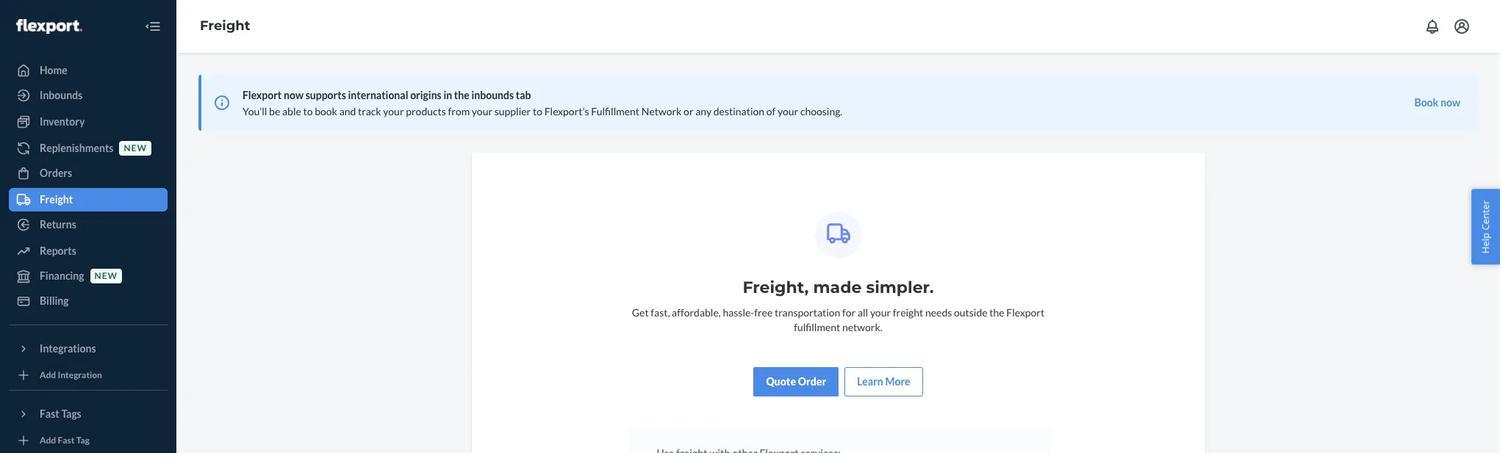 Task type: locate. For each thing, give the bounding box(es) containing it.
new down reports link at the bottom of the page
[[95, 271, 118, 282]]

learn more link
[[845, 368, 923, 397]]

freight
[[893, 307, 924, 319]]

inbounds link
[[9, 84, 168, 107]]

1 horizontal spatial the
[[990, 307, 1005, 319]]

returns
[[40, 218, 76, 231]]

1 horizontal spatial now
[[1441, 96, 1461, 109]]

flexport logo image
[[16, 19, 82, 34]]

center
[[1480, 200, 1493, 230]]

tags
[[61, 408, 81, 421]]

1 vertical spatial flexport
[[1007, 307, 1045, 319]]

freight up returns at the left
[[40, 193, 73, 206]]

1 horizontal spatial flexport
[[1007, 307, 1045, 319]]

get fast, affordable, hassle-free transportation for all your freight needs outside the flexport fulfillment network.
[[632, 307, 1045, 334]]

the right outside
[[990, 307, 1005, 319]]

1 horizontal spatial new
[[124, 143, 147, 154]]

for
[[843, 307, 856, 319]]

simpler.
[[867, 278, 934, 298]]

now up able
[[284, 89, 304, 101]]

1 horizontal spatial freight link
[[200, 18, 250, 34]]

add down fast tags
[[40, 436, 56, 447]]

book
[[1415, 96, 1439, 109]]

1 add from the top
[[40, 370, 56, 381]]

financing
[[40, 270, 84, 282]]

0 vertical spatial the
[[454, 89, 470, 101]]

orders link
[[9, 162, 168, 185]]

new
[[124, 143, 147, 154], [95, 271, 118, 282]]

freight
[[200, 18, 250, 34], [40, 193, 73, 206]]

0 horizontal spatial new
[[95, 271, 118, 282]]

0 horizontal spatial to
[[303, 105, 313, 118]]

to
[[303, 105, 313, 118], [533, 105, 543, 118]]

help
[[1480, 233, 1493, 254]]

help center button
[[1473, 189, 1501, 265]]

0 horizontal spatial flexport
[[243, 89, 282, 101]]

1 vertical spatial freight link
[[9, 188, 168, 212]]

1 horizontal spatial to
[[533, 105, 543, 118]]

replenishments
[[40, 142, 114, 154]]

and
[[339, 105, 356, 118]]

flexport inside flexport now supports international origins in the inbounds tab you'll be able to book and track your products from your supplier to flexport's fulfillment network or any destination of your choosing.
[[243, 89, 282, 101]]

flexport's
[[545, 105, 589, 118]]

or
[[684, 105, 694, 118]]

all
[[858, 307, 869, 319]]

0 vertical spatial freight
[[200, 18, 250, 34]]

1 horizontal spatial freight
[[200, 18, 250, 34]]

add
[[40, 370, 56, 381], [40, 436, 56, 447]]

learn
[[858, 376, 884, 388]]

0 horizontal spatial freight link
[[9, 188, 168, 212]]

1 vertical spatial the
[[990, 307, 1005, 319]]

fast,
[[651, 307, 670, 319]]

inventory
[[40, 115, 85, 128]]

now inside flexport now supports international origins in the inbounds tab you'll be able to book and track your products from your supplier to flexport's fulfillment network or any destination of your choosing.
[[284, 89, 304, 101]]

the inside flexport now supports international origins in the inbounds tab you'll be able to book and track your products from your supplier to flexport's fulfillment network or any destination of your choosing.
[[454, 89, 470, 101]]

new up orders link
[[124, 143, 147, 154]]

now for flexport
[[284, 89, 304, 101]]

now right book
[[1441, 96, 1461, 109]]

your right all
[[871, 307, 891, 319]]

more
[[886, 376, 911, 388]]

integrations button
[[9, 338, 168, 361]]

freight right close navigation image
[[200, 18, 250, 34]]

1 vertical spatial new
[[95, 271, 118, 282]]

destination
[[714, 105, 765, 118]]

flexport
[[243, 89, 282, 101], [1007, 307, 1045, 319]]

transportation
[[775, 307, 841, 319]]

book now button
[[1415, 96, 1461, 110]]

quote order button
[[754, 368, 839, 397]]

freight link right close navigation image
[[200, 18, 250, 34]]

0 vertical spatial flexport
[[243, 89, 282, 101]]

fast left tags
[[40, 408, 59, 421]]

help center
[[1480, 200, 1493, 254]]

order
[[798, 376, 827, 388]]

get
[[632, 307, 649, 319]]

flexport up the you'll
[[243, 89, 282, 101]]

2 to from the left
[[533, 105, 543, 118]]

1 vertical spatial fast
[[58, 436, 75, 447]]

0 horizontal spatial freight
[[40, 193, 73, 206]]

now inside button
[[1441, 96, 1461, 109]]

returns link
[[9, 213, 168, 237]]

the right in at the left of the page
[[454, 89, 470, 101]]

your
[[383, 105, 404, 118], [472, 105, 493, 118], [778, 105, 799, 118], [871, 307, 891, 319]]

freight link
[[200, 18, 250, 34], [9, 188, 168, 212]]

add integration link
[[9, 367, 168, 385]]

track
[[358, 105, 381, 118]]

fast left the tag
[[58, 436, 75, 447]]

0 vertical spatial add
[[40, 370, 56, 381]]

origins
[[410, 89, 442, 101]]

new for financing
[[95, 271, 118, 282]]

to right supplier
[[533, 105, 543, 118]]

1 vertical spatial add
[[40, 436, 56, 447]]

outside
[[954, 307, 988, 319]]

the
[[454, 89, 470, 101], [990, 307, 1005, 319]]

now
[[284, 89, 304, 101], [1441, 96, 1461, 109]]

0 horizontal spatial the
[[454, 89, 470, 101]]

add for add integration
[[40, 370, 56, 381]]

home
[[40, 64, 68, 76]]

quote order
[[767, 376, 827, 388]]

fast
[[40, 408, 59, 421], [58, 436, 75, 447]]

inbounds
[[40, 89, 83, 101]]

orders
[[40, 167, 72, 179]]

to right able
[[303, 105, 313, 118]]

hassle-
[[723, 307, 755, 319]]

add left integration
[[40, 370, 56, 381]]

new for replenishments
[[124, 143, 147, 154]]

flexport right outside
[[1007, 307, 1045, 319]]

0 vertical spatial new
[[124, 143, 147, 154]]

needs
[[926, 307, 953, 319]]

integrations
[[40, 343, 96, 355]]

fulfillment
[[794, 321, 841, 334]]

2 add from the top
[[40, 436, 56, 447]]

0 vertical spatial fast
[[40, 408, 59, 421]]

0 horizontal spatial now
[[284, 89, 304, 101]]

freight, made simpler.
[[743, 278, 934, 298]]

freight link up "returns" 'link'
[[9, 188, 168, 212]]



Task type: describe. For each thing, give the bounding box(es) containing it.
tab
[[516, 89, 531, 101]]

book
[[315, 105, 338, 118]]

add integration
[[40, 370, 102, 381]]

1 vertical spatial freight
[[40, 193, 73, 206]]

integration
[[58, 370, 102, 381]]

your right of
[[778, 105, 799, 118]]

flexport now supports international origins in the inbounds tab you'll be able to book and track your products from your supplier to flexport's fulfillment network or any destination of your choosing.
[[243, 89, 843, 118]]

fast tags button
[[9, 403, 168, 427]]

from
[[448, 105, 470, 118]]

be
[[269, 105, 280, 118]]

the inside get fast, affordable, hassle-free transportation for all your freight needs outside the flexport fulfillment network.
[[990, 307, 1005, 319]]

quote
[[767, 376, 796, 388]]

reports
[[40, 245, 76, 257]]

fulfillment
[[591, 105, 640, 118]]

learn more button
[[858, 375, 911, 390]]

made
[[814, 278, 862, 298]]

your down inbounds
[[472, 105, 493, 118]]

network.
[[843, 321, 883, 334]]

network
[[642, 105, 682, 118]]

billing link
[[9, 290, 168, 313]]

your inside get fast, affordable, hassle-free transportation for all your freight needs outside the flexport fulfillment network.
[[871, 307, 891, 319]]

1 to from the left
[[303, 105, 313, 118]]

billing
[[40, 295, 69, 307]]

add for add fast tag
[[40, 436, 56, 447]]

fast inside dropdown button
[[40, 408, 59, 421]]

inbounds
[[472, 89, 514, 101]]

free
[[755, 307, 773, 319]]

add fast tag link
[[9, 432, 168, 450]]

fast tags
[[40, 408, 81, 421]]

freight,
[[743, 278, 809, 298]]

in
[[444, 89, 452, 101]]

learn more
[[858, 376, 911, 388]]

book now
[[1415, 96, 1461, 109]]

choosing.
[[801, 105, 843, 118]]

now for book
[[1441, 96, 1461, 109]]

flexport inside get fast, affordable, hassle-free transportation for all your freight needs outside the flexport fulfillment network.
[[1007, 307, 1045, 319]]

add fast tag
[[40, 436, 90, 447]]

of
[[767, 105, 776, 118]]

0 vertical spatial freight link
[[200, 18, 250, 34]]

close navigation image
[[144, 18, 162, 35]]

tag
[[76, 436, 90, 447]]

supplier
[[495, 105, 531, 118]]

supports
[[306, 89, 346, 101]]

you'll
[[243, 105, 267, 118]]

products
[[406, 105, 446, 118]]

inventory link
[[9, 110, 168, 134]]

affordable,
[[672, 307, 721, 319]]

able
[[282, 105, 301, 118]]

any
[[696, 105, 712, 118]]

international
[[348, 89, 408, 101]]

your down international
[[383, 105, 404, 118]]

reports link
[[9, 240, 168, 263]]

home link
[[9, 59, 168, 82]]



Task type: vqa. For each thing, say whether or not it's contained in the screenshot.
talk to support
no



